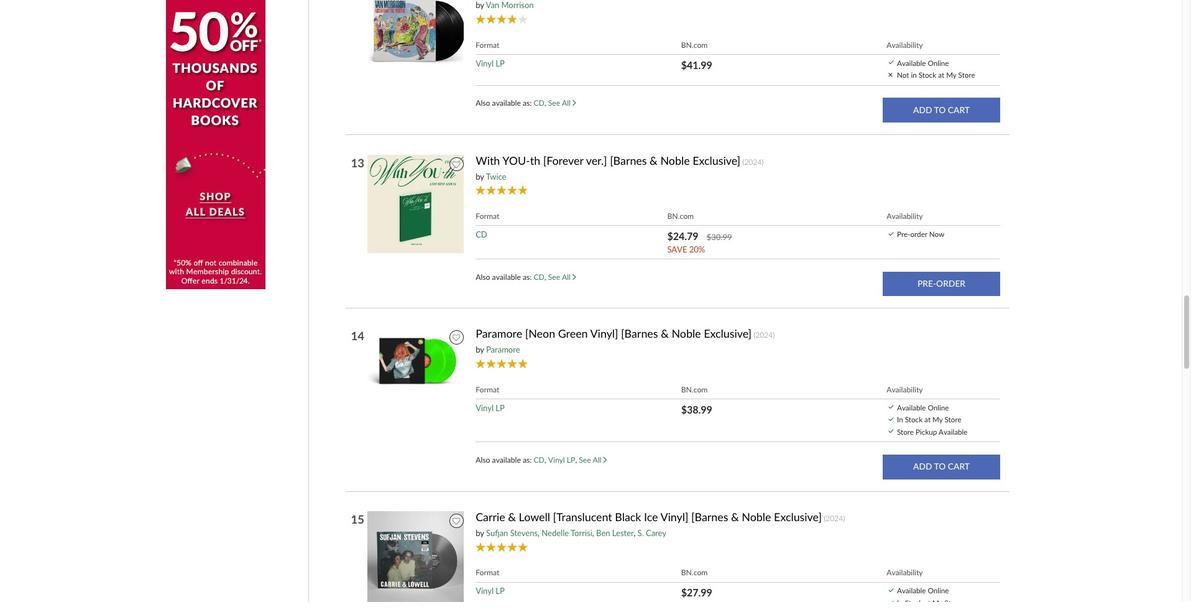 Task type: describe. For each thing, give the bounding box(es) containing it.
by inside paramore [neon green vinyl] [barnes & noble exclusive] (2024) by paramore
[[476, 345, 484, 355]]

, left right image
[[576, 455, 577, 464]]

online for paramore [neon green vinyl] [barnes & noble exclusive]
[[928, 403, 950, 412]]

with you-th [forever ver.] [barnes & noble exclusive] link
[[476, 153, 741, 167]]

available for $27.99
[[898, 586, 926, 595]]

paramore [neon green vinyl] [barnes & noble exclusive] (2024) by paramore
[[476, 327, 775, 355]]

cd up [neon
[[534, 272, 545, 282]]

in
[[898, 415, 904, 424]]

availability for with you-th [forever ver.] [barnes & noble exclusive]
[[887, 211, 923, 221]]

cd up lowell
[[534, 455, 545, 464]]

by van morrison
[[476, 0, 534, 10]]

2 check image from the top
[[889, 417, 894, 421]]

you-
[[503, 153, 530, 167]]

[barnes inside carrie & lowell [translucent black ice vinyl] [barnes & noble exclusive] (2024) by sufjan stevens , nedelle torrisi , ben lester , s. carey
[[692, 510, 729, 524]]

carrie
[[476, 510, 506, 524]]

black
[[615, 510, 642, 524]]

1 online from the top
[[928, 58, 950, 67]]

paramore link
[[486, 345, 520, 355]]

cd up th
[[534, 98, 545, 108]]

3 as: from the top
[[523, 455, 532, 464]]

2 vertical spatial see all
[[579, 455, 604, 464]]

13
[[351, 156, 364, 170]]

order
[[911, 229, 928, 238]]

3 check image from the top
[[889, 589, 894, 592]]

right image
[[604, 456, 607, 463]]

, up lowell
[[545, 455, 547, 464]]

paramore [neon green vinyl] [barnes & noble exclusive] image
[[367, 327, 467, 394]]

(2024) inside with you-th [forever ver.] [barnes & noble exclusive] (2024) by twice
[[743, 157, 764, 167]]

0 vertical spatial my store
[[947, 70, 976, 79]]

vinyl lp link for $38.99
[[476, 403, 505, 413]]

[neon
[[525, 327, 556, 341]]

$27.99 link
[[682, 587, 713, 599]]

store pickup available
[[898, 427, 968, 436]]

vinyl left right image
[[548, 455, 565, 464]]

now
[[930, 229, 945, 238]]

$38.99 link
[[682, 403, 713, 415]]

cd link up th
[[534, 98, 545, 108]]

ice
[[644, 510, 658, 524]]

save
[[668, 244, 688, 254]]

15
[[351, 513, 364, 526]]

2 vertical spatial see
[[579, 455, 591, 464]]

$41.99 link
[[682, 59, 713, 71]]

available for "cd" "link" on top of [neon
[[492, 272, 521, 282]]

pre-order now
[[898, 229, 945, 238]]

not
[[898, 70, 910, 79]]

$41.99
[[682, 59, 713, 71]]

2 vertical spatial see all link
[[579, 455, 607, 464]]

, up [neon
[[545, 272, 547, 282]]

1 vertical spatial my store
[[933, 415, 962, 424]]

check image for available
[[889, 405, 894, 409]]

3 also from the top
[[476, 455, 490, 464]]

available for $41.99
[[898, 58, 926, 67]]

check image for store
[[889, 429, 894, 433]]

1 also from the top
[[476, 98, 490, 108]]

, up [forever
[[545, 98, 547, 108]]

s. carey link
[[638, 528, 667, 538]]

2 also from the top
[[476, 272, 490, 282]]

cd link up [neon
[[534, 272, 545, 282]]

bn.com for with you-th [forever ver.] [barnes & noble exclusive]
[[668, 211, 694, 221]]

all for right image
[[593, 455, 602, 464]]

$30.99 save 20%
[[668, 232, 732, 254]]

& inside with you-th [forever ver.] [barnes & noble exclusive] (2024) by twice
[[650, 153, 658, 167]]

vinyl lp for carrie & lowell [translucent black ice vinyl] [barnes & noble exclusive]
[[476, 586, 505, 596]]

1 vertical spatial see all
[[548, 272, 573, 282]]

by inside carrie & lowell [translucent black ice vinyl] [barnes & noble exclusive] (2024) by sufjan stevens , nedelle torrisi , ben lester , s. carey
[[476, 528, 484, 538]]

3 available from the top
[[492, 455, 521, 464]]

vinyl for $38.99
[[476, 403, 494, 413]]

all for right icon related to see all link associated with "cd" "link" above th
[[562, 98, 571, 108]]

sufjan
[[486, 528, 508, 538]]

paramore [neon green vinyl] [barnes & noble exclusive] link
[[476, 327, 752, 341]]

pickup
[[916, 427, 938, 436]]

availability for carrie & lowell [translucent black ice vinyl] [barnes & noble exclusive]
[[887, 568, 923, 578]]

1 vertical spatial at
[[925, 415, 931, 424]]

$24.79
[[668, 230, 699, 242]]

cd link down twice
[[476, 229, 488, 239]]

4 check image from the top
[[889, 601, 894, 602]]

with you-th [forever ver.] [barnes & noble exclusive] image
[[367, 154, 467, 254]]

lp for $27.99
[[496, 586, 505, 596]]

advertisement element
[[166, 0, 266, 289]]

store
[[898, 427, 914, 436]]

lp left right image
[[567, 455, 576, 464]]

ben
[[597, 528, 611, 538]]

lp for $38.99
[[496, 403, 505, 413]]

twice
[[486, 172, 507, 181]]

0 vertical spatial at
[[939, 70, 945, 79]]

ben lester link
[[597, 528, 634, 538]]

lester
[[613, 528, 634, 538]]

sufjan stevens link
[[486, 528, 538, 538]]

bn.com up $41.99
[[682, 40, 708, 49]]

0 vertical spatial see
[[548, 98, 561, 108]]

vinyl lp link for $41.99
[[476, 58, 505, 68]]

1 available online from the top
[[898, 58, 950, 67]]

vinyl lp for paramore [neon green vinyl] [barnes & noble exclusive]
[[476, 403, 505, 413]]

1 vertical spatial paramore
[[486, 345, 520, 355]]

14
[[351, 329, 364, 343]]

vinyl lp link for $27.99
[[476, 586, 505, 596]]

& inside paramore [neon green vinyl] [barnes & noble exclusive] (2024) by paramore
[[661, 327, 669, 341]]

carrie & lowell [translucent black ice vinyl] [barnes & noble exclusive] link
[[476, 510, 822, 524]]



Task type: vqa. For each thing, say whether or not it's contained in the screenshot.
1st check icon from the top
yes



Task type: locate. For each thing, give the bounding box(es) containing it.
1 vertical spatial also available as: cd ,
[[476, 272, 548, 282]]

format down sufjan
[[476, 568, 500, 578]]

0 vertical spatial paramore
[[476, 327, 523, 341]]

cd
[[534, 98, 545, 108], [476, 229, 488, 239], [534, 272, 545, 282], [534, 455, 545, 464]]

bn.com up the "$38.99"
[[682, 385, 708, 394]]

right image for "cd" "link" on top of [neon see all link
[[573, 274, 576, 280]]

2 vertical spatial online
[[928, 586, 950, 595]]

0 vertical spatial online
[[928, 58, 950, 67]]

1 right image from the top
[[573, 100, 576, 106]]

1 vertical spatial [barnes
[[621, 327, 658, 341]]

nedelle torrisi link
[[542, 528, 593, 538]]

carrie & lowell [translucent black ice vinyl] [barnes & noble exclusive] (2024) by sufjan stevens , nedelle torrisi , ben lester , s. carey
[[476, 510, 845, 538]]

not in stock at my store
[[898, 70, 976, 79]]

4 availability from the top
[[887, 568, 923, 578]]

2 available online from the top
[[898, 403, 950, 412]]

1 vertical spatial available
[[492, 272, 521, 282]]

vinyl lp link down sufjan
[[476, 586, 505, 596]]

by left 'paramore' link
[[476, 345, 484, 355]]

vinyl lp link down van
[[476, 58, 505, 68]]

3 available online from the top
[[898, 586, 950, 595]]

exclusive] inside carrie & lowell [translucent black ice vinyl] [barnes & noble exclusive] (2024) by sufjan stevens , nedelle torrisi , ben lester , s. carey
[[774, 510, 822, 524]]

1 horizontal spatial at
[[939, 70, 945, 79]]

available online for paramore [neon green vinyl] [barnes & noble exclusive]
[[898, 403, 950, 412]]

cd link up lowell
[[534, 455, 545, 464]]

0 vertical spatial stock
[[919, 70, 937, 79]]

see
[[548, 98, 561, 108], [548, 272, 561, 282], [579, 455, 591, 464]]

all up [forever
[[562, 98, 571, 108]]

0 horizontal spatial at
[[925, 415, 931, 424]]

1 vertical spatial (2024)
[[754, 331, 775, 340]]

2 vertical spatial all
[[593, 455, 602, 464]]

0 vertical spatial check image
[[889, 232, 894, 236]]

check image
[[889, 61, 894, 64], [889, 417, 894, 421], [889, 589, 894, 592], [889, 601, 894, 602]]

1 as: from the top
[[523, 98, 532, 108]]

3 online from the top
[[928, 586, 950, 595]]

format
[[476, 40, 500, 49], [476, 211, 500, 221], [476, 385, 500, 394], [476, 568, 500, 578]]

lp for $41.99
[[496, 58, 505, 68]]

0 vertical spatial also available as: cd ,
[[476, 98, 548, 108]]

noble inside paramore [neon green vinyl] [barnes & noble exclusive] (2024) by paramore
[[672, 327, 701, 341]]

cd down twice
[[476, 229, 488, 239]]

vinyl lp down van
[[476, 58, 505, 68]]

, left nedelle
[[538, 528, 540, 538]]

2 availability from the top
[[887, 211, 923, 221]]

2 check image from the top
[[889, 405, 894, 409]]

all up green
[[562, 272, 571, 282]]

[barnes inside with you-th [forever ver.] [barnes & noble exclusive] (2024) by twice
[[610, 153, 647, 167]]

vinyl] inside carrie & lowell [translucent black ice vinyl] [barnes & noble exclusive] (2024) by sufjan stevens , nedelle torrisi , ben lester , s. carey
[[661, 510, 689, 524]]

see all link for "cd" "link" above th
[[548, 98, 576, 108]]

[barnes
[[610, 153, 647, 167], [621, 327, 658, 341], [692, 510, 729, 524]]

$24.79 link
[[668, 230, 699, 242]]

available
[[492, 98, 521, 108], [492, 272, 521, 282], [492, 455, 521, 464]]

4 by from the top
[[476, 528, 484, 538]]

availability for paramore [neon green vinyl] [barnes & noble exclusive]
[[887, 385, 923, 394]]

th
[[530, 153, 541, 167]]

vinyl] right ice at bottom
[[661, 510, 689, 524]]

format for paramore [neon green vinyl] [barnes & noble exclusive]
[[476, 385, 500, 394]]

twice link
[[486, 172, 507, 181]]

by left sufjan
[[476, 528, 484, 538]]

1 by from the top
[[476, 0, 484, 10]]

2 vertical spatial [barnes
[[692, 510, 729, 524]]

see all up [translucent
[[579, 455, 604, 464]]

in stock at my store
[[898, 415, 962, 424]]

1 vertical spatial check image
[[889, 405, 894, 409]]

0 vertical spatial as:
[[523, 98, 532, 108]]

1 vinyl lp from the top
[[476, 58, 505, 68]]

1 vertical spatial see
[[548, 272, 561, 282]]

format down 'paramore' link
[[476, 385, 500, 394]]

2 vertical spatial exclusive]
[[774, 510, 822, 524]]

by
[[476, 0, 484, 10], [476, 172, 484, 181], [476, 345, 484, 355], [476, 528, 484, 538]]

bn.com
[[682, 40, 708, 49], [668, 211, 694, 221], [682, 385, 708, 394], [682, 568, 708, 578]]

0 horizontal spatial vinyl]
[[591, 327, 619, 341]]

2 vertical spatial as:
[[523, 455, 532, 464]]

van
[[486, 0, 500, 10]]

vinyl] inside paramore [neon green vinyl] [barnes & noble exclusive] (2024) by paramore
[[591, 327, 619, 341]]

1 check image from the top
[[889, 61, 894, 64]]

also available as: cd ,
[[476, 98, 548, 108], [476, 272, 548, 282]]

cd link
[[534, 98, 545, 108], [476, 229, 488, 239], [534, 272, 545, 282], [534, 455, 545, 464]]

available online
[[898, 58, 950, 67], [898, 403, 950, 412], [898, 586, 950, 595]]

1 vertical spatial also
[[476, 272, 490, 282]]

torrisi
[[571, 528, 593, 538]]

(2024) inside paramore [neon green vinyl] [barnes & noble exclusive] (2024) by paramore
[[754, 331, 775, 340]]

vinyl down van
[[476, 58, 494, 68]]

check image
[[889, 232, 894, 236], [889, 405, 894, 409], [889, 429, 894, 433]]

accentuate the positive image
[[367, 0, 467, 82]]

at
[[939, 70, 945, 79], [925, 415, 931, 424]]

at right in
[[939, 70, 945, 79]]

vinyl lp link down 'paramore' link
[[476, 403, 505, 413]]

bn.com up $24.79
[[668, 211, 694, 221]]

my store up store pickup available
[[933, 415, 962, 424]]

as: for "cd" "link" on top of [neon
[[523, 272, 532, 282]]

bn.com up $27.99 link
[[682, 568, 708, 578]]

by left twice
[[476, 172, 484, 181]]

0 vertical spatial available online
[[898, 58, 950, 67]]

morrison
[[502, 0, 534, 10]]

see all link up [forever
[[548, 98, 576, 108]]

1 format from the top
[[476, 40, 500, 49]]

1 availability from the top
[[887, 40, 923, 49]]

format down van
[[476, 40, 500, 49]]

, left s.
[[634, 528, 636, 538]]

lp
[[496, 58, 505, 68], [496, 403, 505, 413], [567, 455, 576, 464], [496, 586, 505, 596]]

2 also available as: cd , from the top
[[476, 272, 548, 282]]

as: up th
[[523, 98, 532, 108]]

1 horizontal spatial vinyl]
[[661, 510, 689, 524]]

vinyl lp link left right image
[[548, 455, 576, 464]]

nedelle
[[542, 528, 569, 538]]

with you-th [forever ver.] [barnes & noble exclusive] (2024) by twice
[[476, 153, 764, 181]]

van morrison link
[[486, 0, 534, 10]]

all left right image
[[593, 455, 602, 464]]

lp down 'paramore' link
[[496, 403, 505, 413]]

lowell
[[519, 510, 550, 524]]

in
[[912, 70, 917, 79]]

1 vertical spatial vinyl lp
[[476, 403, 505, 413]]

2 vertical spatial (2024)
[[824, 514, 845, 523]]

by inside with you-th [forever ver.] [barnes & noble exclusive] (2024) by twice
[[476, 172, 484, 181]]

stevens
[[510, 528, 538, 538]]

format for with you-th [forever ver.] [barnes & noble exclusive]
[[476, 211, 500, 221]]

1 vertical spatial online
[[928, 403, 950, 412]]

1 vertical spatial stock
[[905, 415, 923, 424]]

also
[[476, 98, 490, 108], [476, 272, 490, 282], [476, 455, 490, 464]]

[barnes inside paramore [neon green vinyl] [barnes & noble exclusive] (2024) by paramore
[[621, 327, 658, 341]]

paramore
[[476, 327, 523, 341], [486, 345, 520, 355]]

noble inside carrie & lowell [translucent black ice vinyl] [barnes & noble exclusive] (2024) by sufjan stevens , nedelle torrisi , ben lester , s. carey
[[742, 510, 772, 524]]

, left ben at right bottom
[[593, 528, 595, 538]]

4 format from the top
[[476, 568, 500, 578]]

right image up green
[[573, 274, 576, 280]]

0 vertical spatial (2024)
[[743, 157, 764, 167]]

1 also available as: cd , from the top
[[476, 98, 548, 108]]

available for $38.99
[[898, 403, 926, 412]]

noble
[[661, 153, 690, 167], [672, 327, 701, 341], [742, 510, 772, 524]]

with
[[476, 153, 500, 167]]

vinyl
[[476, 58, 494, 68], [476, 403, 494, 413], [548, 455, 565, 464], [476, 586, 494, 596]]

by left van
[[476, 0, 484, 10]]

1 vertical spatial as:
[[523, 272, 532, 282]]

as: up lowell
[[523, 455, 532, 464]]

carey
[[646, 528, 667, 538]]

1 vertical spatial available online
[[898, 403, 950, 412]]

0 vertical spatial all
[[562, 98, 571, 108]]

right image
[[573, 100, 576, 106], [573, 274, 576, 280]]

vinyl lp down 'paramore' link
[[476, 403, 505, 413]]

available online for carrie & lowell [translucent black ice vinyl] [barnes & noble exclusive]
[[898, 586, 950, 595]]

0 vertical spatial vinyl lp
[[476, 58, 505, 68]]

2 vertical spatial available online
[[898, 586, 950, 595]]

exclusive] inside paramore [neon green vinyl] [barnes & noble exclusive] (2024) by paramore
[[704, 327, 752, 341]]

all for right icon for "cd" "link" on top of [neon see all link
[[562, 272, 571, 282]]

vinyl]
[[591, 327, 619, 341], [661, 510, 689, 524]]

,
[[545, 98, 547, 108], [545, 272, 547, 282], [545, 455, 547, 464], [576, 455, 577, 464], [538, 528, 540, 538], [593, 528, 595, 538], [634, 528, 636, 538]]

vinyl down 'paramore' link
[[476, 403, 494, 413]]

ver.]
[[586, 153, 607, 167]]

lp down sufjan
[[496, 586, 505, 596]]

my store
[[947, 70, 976, 79], [933, 415, 962, 424]]

my store right in
[[947, 70, 976, 79]]

see all link up [translucent
[[579, 455, 607, 464]]

exclusive] inside with you-th [forever ver.] [barnes & noble exclusive] (2024) by twice
[[693, 153, 741, 167]]

3 format from the top
[[476, 385, 500, 394]]

2 vertical spatial available
[[492, 455, 521, 464]]

3 check image from the top
[[889, 429, 894, 433]]

&
[[650, 153, 658, 167], [661, 327, 669, 341], [508, 510, 516, 524], [732, 510, 739, 524]]

3 by from the top
[[476, 345, 484, 355]]

0 vertical spatial right image
[[573, 100, 576, 106]]

right image for see all link associated with "cd" "link" above th
[[573, 100, 576, 106]]

$38.99
[[682, 403, 713, 415]]

2 vertical spatial noble
[[742, 510, 772, 524]]

see all up green
[[548, 272, 573, 282]]

0 vertical spatial available
[[492, 98, 521, 108]]

2 vertical spatial vinyl lp
[[476, 586, 505, 596]]

1 vertical spatial right image
[[573, 274, 576, 280]]

vinyl lp
[[476, 58, 505, 68], [476, 403, 505, 413], [476, 586, 505, 596]]

all
[[562, 98, 571, 108], [562, 272, 571, 282], [593, 455, 602, 464]]

s.
[[638, 528, 644, 538]]

0 vertical spatial [barnes
[[610, 153, 647, 167]]

2 vertical spatial also
[[476, 455, 490, 464]]

1 vertical spatial exclusive]
[[704, 327, 752, 341]]

1 vertical spatial vinyl]
[[661, 510, 689, 524]]

vinyl down sufjan
[[476, 586, 494, 596]]

0 vertical spatial see all link
[[548, 98, 576, 108]]

vinyl] right green
[[591, 327, 619, 341]]

vinyl for $27.99
[[476, 586, 494, 596]]

check image for pre-
[[889, 232, 894, 236]]

0 vertical spatial see all
[[548, 98, 573, 108]]

vinyl lp link
[[476, 58, 505, 68], [476, 403, 505, 413], [548, 455, 576, 464], [476, 586, 505, 596]]

2 right image from the top
[[573, 274, 576, 280]]

see all link
[[548, 98, 576, 108], [548, 272, 576, 282], [579, 455, 607, 464]]

see all link up green
[[548, 272, 576, 282]]

0 vertical spatial exclusive]
[[693, 153, 741, 167]]

1 available from the top
[[492, 98, 521, 108]]

pre-
[[898, 229, 911, 238]]

bn.com for paramore [neon green vinyl] [barnes & noble exclusive]
[[682, 385, 708, 394]]

availability
[[887, 40, 923, 49], [887, 211, 923, 221], [887, 385, 923, 394], [887, 568, 923, 578]]

available for "cd" "link" above th
[[492, 98, 521, 108]]

(2024) inside carrie & lowell [translucent black ice vinyl] [barnes & noble exclusive] (2024) by sufjan stevens , nedelle torrisi , ben lester , s. carey
[[824, 514, 845, 523]]

format down twice
[[476, 211, 500, 221]]

online
[[928, 58, 950, 67], [928, 403, 950, 412], [928, 586, 950, 595]]

close modal image
[[889, 73, 893, 77]]

1 vertical spatial see all link
[[548, 272, 576, 282]]

None submit
[[883, 98, 1001, 123], [883, 272, 1001, 296], [883, 454, 1001, 479], [883, 98, 1001, 123], [883, 272, 1001, 296], [883, 454, 1001, 479]]

green
[[558, 327, 588, 341]]

as: up [neon
[[523, 272, 532, 282]]

stock
[[919, 70, 937, 79], [905, 415, 923, 424]]

3 availability from the top
[[887, 385, 923, 394]]

at up the pickup
[[925, 415, 931, 424]]

2 by from the top
[[476, 172, 484, 181]]

2 vertical spatial check image
[[889, 429, 894, 433]]

see all link for "cd" "link" on top of [neon
[[548, 272, 576, 282]]

1 vertical spatial noble
[[672, 327, 701, 341]]

as:
[[523, 98, 532, 108], [523, 272, 532, 282], [523, 455, 532, 464]]

online for carrie & lowell [translucent black ice vinyl] [barnes & noble exclusive]
[[928, 586, 950, 595]]

noble inside with you-th [forever ver.] [barnes & noble exclusive] (2024) by twice
[[661, 153, 690, 167]]

[forever
[[543, 153, 584, 167]]

vinyl for $41.99
[[476, 58, 494, 68]]

2 as: from the top
[[523, 272, 532, 282]]

1 check image from the top
[[889, 232, 894, 236]]

see all
[[548, 98, 573, 108], [548, 272, 573, 282], [579, 455, 604, 464]]

0 vertical spatial noble
[[661, 153, 690, 167]]

right image up [forever
[[573, 100, 576, 106]]

3 vinyl lp from the top
[[476, 586, 505, 596]]

format for carrie & lowell [translucent black ice vinyl] [barnes & noble exclusive]
[[476, 568, 500, 578]]

1 vertical spatial all
[[562, 272, 571, 282]]

vinyl lp down sufjan
[[476, 586, 505, 596]]

2 available from the top
[[492, 272, 521, 282]]

exclusive]
[[693, 153, 741, 167], [704, 327, 752, 341], [774, 510, 822, 524]]

2 vinyl lp from the top
[[476, 403, 505, 413]]

20%
[[690, 244, 706, 254]]

bn.com for carrie & lowell [translucent black ice vinyl] [barnes & noble exclusive]
[[682, 568, 708, 578]]

[translucent
[[553, 510, 613, 524]]

available
[[898, 58, 926, 67], [898, 403, 926, 412], [939, 427, 968, 436], [898, 586, 926, 595]]

see up [forever
[[548, 98, 561, 108]]

$27.99
[[682, 587, 713, 599]]

2 online from the top
[[928, 403, 950, 412]]

0 vertical spatial also
[[476, 98, 490, 108]]

$30.99
[[707, 232, 732, 242]]

as: for "cd" "link" above th
[[523, 98, 532, 108]]

carrie & lowell [translucent black ice vinyl] [barnes & noble exclusive] image
[[367, 511, 467, 602]]

see all up [forever
[[548, 98, 573, 108]]

2 format from the top
[[476, 211, 500, 221]]

see left right image
[[579, 455, 591, 464]]

also available as: cd , vinyl lp ,
[[476, 455, 579, 464]]

0 vertical spatial vinyl]
[[591, 327, 619, 341]]

(2024)
[[743, 157, 764, 167], [754, 331, 775, 340], [824, 514, 845, 523]]

see up [neon
[[548, 272, 561, 282]]

lp down "by van morrison"
[[496, 58, 505, 68]]



